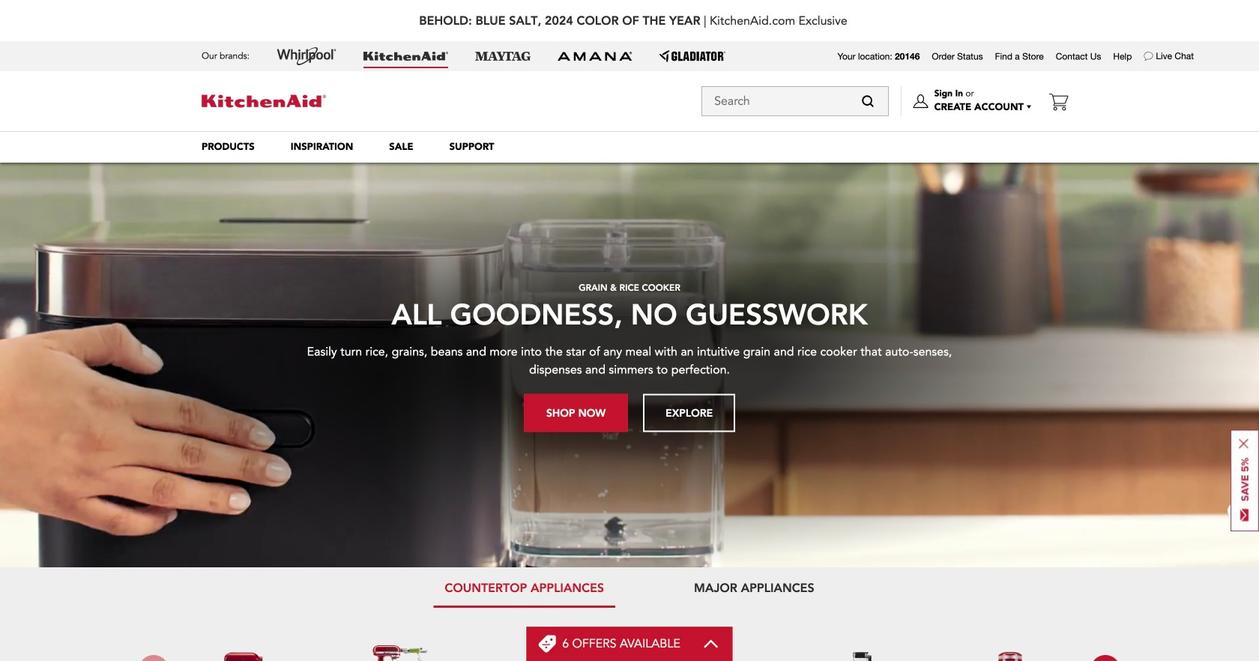 Task type: vqa. For each thing, say whether or not it's contained in the screenshot.
&
no



Task type: locate. For each thing, give the bounding box(es) containing it.
Search search field
[[702, 86, 890, 116]]

amana image
[[558, 51, 633, 61]]

menu
[[184, 131, 1076, 163]]

tab list
[[184, 568, 1076, 608]]

kitchenaid image
[[364, 52, 449, 61], [202, 95, 326, 107]]

pause image
[[1228, 503, 1245, 520]]

inspiration element
[[291, 140, 353, 154]]

support element
[[450, 140, 495, 154]]

1 horizontal spatial kitchenaid image
[[364, 52, 449, 61]]

sale element
[[389, 140, 414, 154]]

explore coffee collection. image
[[984, 651, 1044, 661]]

gladiator_grey image
[[660, 50, 726, 62]]

explore stand mixers. image
[[216, 651, 276, 661]]

whirlpool image
[[277, 47, 337, 65]]

explore stand mixer attachments. image
[[369, 638, 429, 661]]

0 vertical spatial kitchenaid image
[[364, 52, 449, 61]]

1 vertical spatial kitchenaid image
[[202, 95, 326, 107]]



Task type: describe. For each thing, give the bounding box(es) containing it.
explore food processors. image
[[677, 651, 737, 661]]

maytag image
[[476, 52, 531, 61]]

0 horizontal spatial kitchenaid image
[[202, 95, 326, 107]]

products element
[[202, 140, 255, 154]]

close image
[[1240, 439, 1249, 449]]

a set of three kitchenaid go™ cordless appliances. image
[[523, 639, 583, 661]]

explore blenders. image
[[831, 651, 891, 661]]



